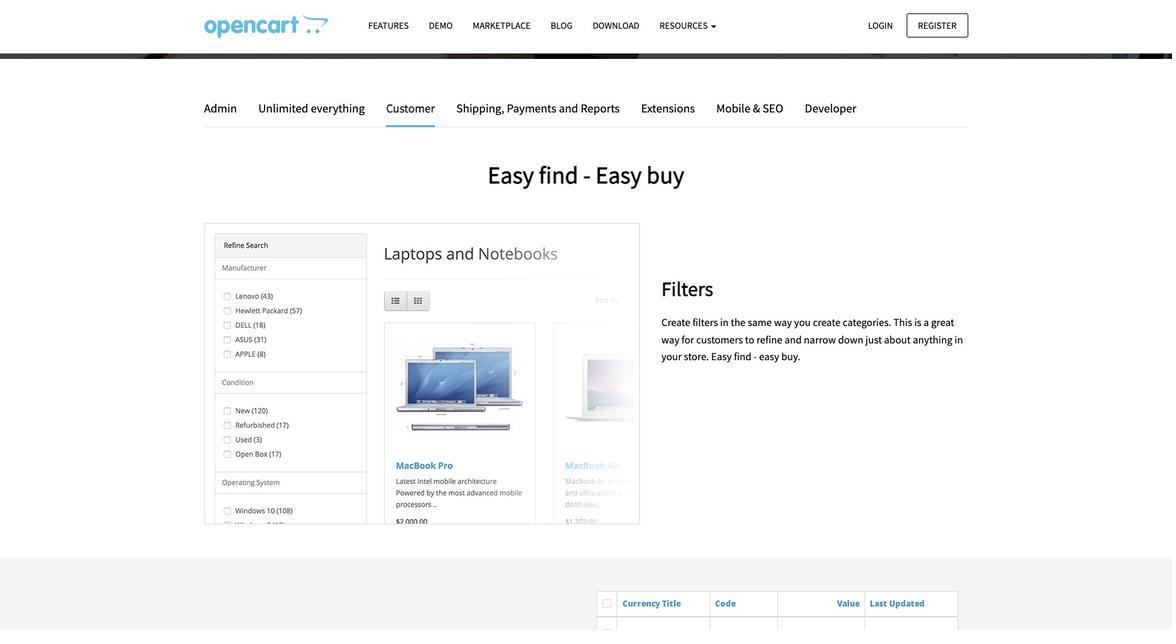 Task type: describe. For each thing, give the bounding box(es) containing it.
your
[[662, 350, 682, 363]]

create
[[662, 316, 691, 329]]

is
[[915, 316, 922, 329]]

register
[[918, 19, 957, 31]]

narrow
[[804, 333, 836, 346]]

download link
[[583, 14, 650, 38]]

extensions
[[641, 101, 695, 116]]

easy
[[759, 350, 779, 363]]

mobile & seo link
[[707, 99, 794, 119]]

marketplace link
[[463, 14, 541, 38]]

and inside shipping, payments and reports link
[[559, 101, 578, 116]]

shipping, payments and reports
[[457, 101, 620, 116]]

mobile & seo
[[717, 101, 784, 116]]

to
[[745, 333, 755, 346]]

- inside create filters in the same way you create categories. this is a great way for customers to refine and narrow down just about anything in your store. easy find - easy buy.
[[754, 350, 757, 363]]

marketplace
[[473, 19, 531, 32]]

customer
[[386, 101, 435, 116]]

create
[[813, 316, 841, 329]]

multi currency image
[[596, 592, 958, 631]]

filters
[[693, 316, 718, 329]]

mobile
[[717, 101, 751, 116]]

this
[[894, 316, 912, 329]]

buy
[[647, 160, 685, 190]]

0 horizontal spatial -
[[583, 160, 591, 190]]

for
[[682, 333, 694, 346]]

0 vertical spatial find
[[539, 160, 579, 190]]

reports
[[581, 101, 620, 116]]

store.
[[684, 350, 709, 363]]

easy inside create filters in the same way you create categories. this is a great way for customers to refine and narrow down just about anything in your store. easy find - easy buy.
[[711, 350, 732, 363]]

everything
[[311, 101, 365, 116]]

admin link
[[204, 99, 247, 119]]

filters image
[[204, 223, 640, 525]]

customers
[[696, 333, 743, 346]]

customer link
[[376, 99, 445, 127]]

opencart - features image
[[204, 14, 328, 38]]

about
[[884, 333, 911, 346]]

shipping, payments and reports link
[[446, 99, 630, 119]]

unlimited everything
[[258, 101, 365, 116]]

categories.
[[843, 316, 892, 329]]

a
[[924, 316, 929, 329]]

unlimited everything link
[[248, 99, 375, 119]]

anything
[[913, 333, 953, 346]]

you
[[794, 316, 811, 329]]



Task type: vqa. For each thing, say whether or not it's contained in the screenshot.
NARROW
yes



Task type: locate. For each thing, give the bounding box(es) containing it.
1 vertical spatial way
[[662, 333, 680, 346]]

1 vertical spatial find
[[734, 350, 752, 363]]

way up your on the right bottom of the page
[[662, 333, 680, 346]]

find inside create filters in the same way you create categories. this is a great way for customers to refine and narrow down just about anything in your store. easy find - easy buy.
[[734, 350, 752, 363]]

2 horizontal spatial easy
[[711, 350, 732, 363]]

0 horizontal spatial find
[[539, 160, 579, 190]]

buy.
[[782, 350, 801, 363]]

create filters in the same way you create categories. this is a great way for customers to refine and narrow down just about anything in your store. easy find - easy buy.
[[662, 316, 963, 363]]

way left you on the right bottom of page
[[774, 316, 792, 329]]

and left the reports
[[559, 101, 578, 116]]

0 vertical spatial way
[[774, 316, 792, 329]]

find
[[539, 160, 579, 190], [734, 350, 752, 363]]

login
[[868, 19, 893, 31]]

shipping,
[[457, 101, 505, 116]]

resources
[[660, 19, 710, 32]]

1 vertical spatial in
[[955, 333, 963, 346]]

refine
[[757, 333, 783, 346]]

1 horizontal spatial and
[[785, 333, 802, 346]]

down
[[838, 333, 864, 346]]

developer link
[[795, 99, 857, 119]]

in right anything
[[955, 333, 963, 346]]

1 vertical spatial and
[[785, 333, 802, 346]]

0 horizontal spatial easy
[[488, 160, 534, 190]]

extensions link
[[631, 99, 705, 119]]

login link
[[857, 13, 905, 37]]

same
[[748, 316, 772, 329]]

0 horizontal spatial way
[[662, 333, 680, 346]]

0 vertical spatial in
[[720, 316, 729, 329]]

payments
[[507, 101, 557, 116]]

resources link
[[650, 14, 727, 38]]

1 horizontal spatial -
[[754, 350, 757, 363]]

in
[[720, 316, 729, 329], [955, 333, 963, 346]]

1 vertical spatial -
[[754, 350, 757, 363]]

developer
[[805, 101, 857, 116]]

great
[[931, 316, 955, 329]]

demo link
[[419, 14, 463, 38]]

the
[[731, 316, 746, 329]]

way
[[774, 316, 792, 329], [662, 333, 680, 346]]

admin
[[204, 101, 237, 116]]

0 vertical spatial and
[[559, 101, 578, 116]]

blog
[[551, 19, 573, 32]]

filters
[[662, 276, 713, 302]]

download
[[593, 19, 640, 32]]

features
[[368, 19, 409, 32]]

easy find - easy buy
[[488, 160, 685, 190]]

and inside create filters in the same way you create categories. this is a great way for customers to refine and narrow down just about anything in your store. easy find - easy buy.
[[785, 333, 802, 346]]

1 horizontal spatial find
[[734, 350, 752, 363]]

0 vertical spatial -
[[583, 160, 591, 190]]

1 horizontal spatial in
[[955, 333, 963, 346]]

-
[[583, 160, 591, 190], [754, 350, 757, 363]]

unlimited
[[258, 101, 308, 116]]

1 horizontal spatial way
[[774, 316, 792, 329]]

0 horizontal spatial in
[[720, 316, 729, 329]]

0 horizontal spatial and
[[559, 101, 578, 116]]

1 horizontal spatial easy
[[596, 160, 642, 190]]

and up buy.
[[785, 333, 802, 346]]

in left the
[[720, 316, 729, 329]]

demo
[[429, 19, 453, 32]]

blog link
[[541, 14, 583, 38]]

seo
[[763, 101, 784, 116]]

features link
[[358, 14, 419, 38]]

and
[[559, 101, 578, 116], [785, 333, 802, 346]]

&
[[753, 101, 760, 116]]

register link
[[907, 13, 968, 37]]

easy
[[488, 160, 534, 190], [596, 160, 642, 190], [711, 350, 732, 363]]

just
[[866, 333, 882, 346]]



